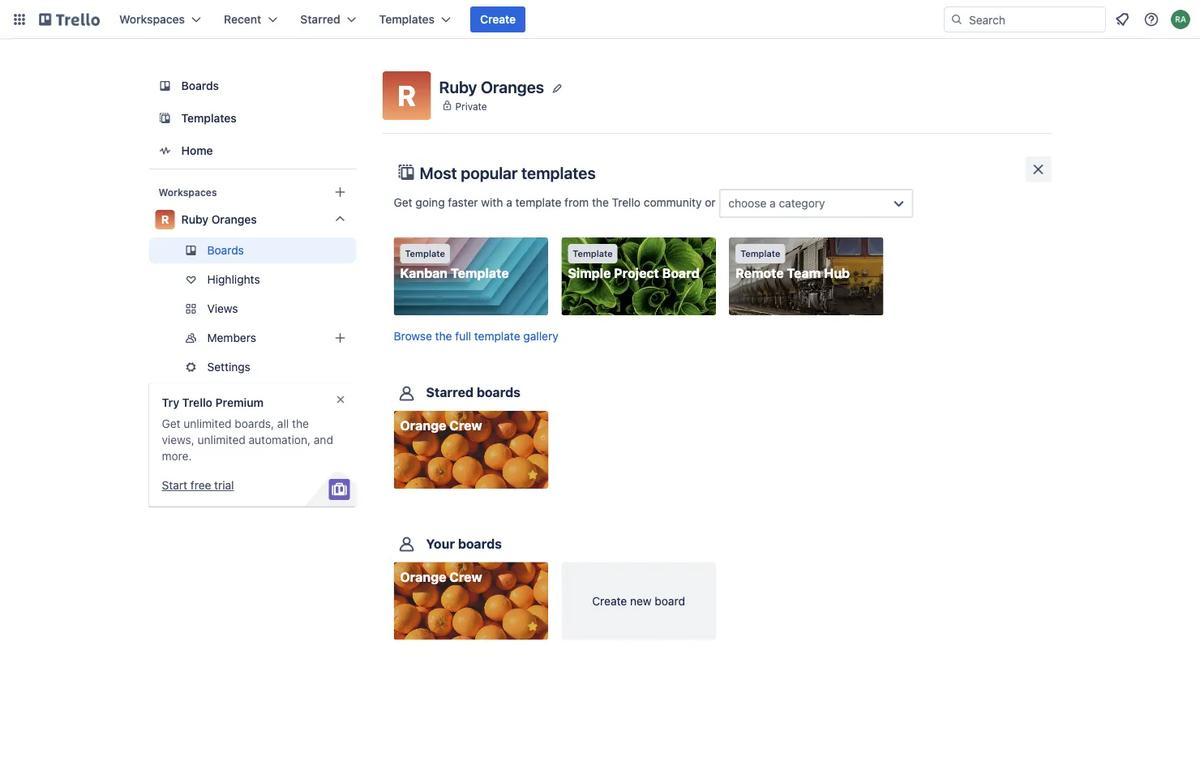 Task type: locate. For each thing, give the bounding box(es) containing it.
oranges
[[481, 77, 544, 96], [211, 213, 257, 226]]

r left "private"
[[398, 79, 416, 112]]

templates inside popup button
[[379, 13, 435, 26]]

templates up r button
[[379, 13, 435, 26]]

0 vertical spatial trello
[[612, 196, 641, 209]]

template
[[516, 196, 562, 209], [474, 330, 521, 343]]

the left full in the top left of the page
[[435, 330, 452, 343]]

boards down "browse the full template gallery"
[[477, 385, 521, 401]]

start free trial
[[162, 479, 234, 492]]

the inside 'try trello premium get unlimited boards, all the views, unlimited automation, and more.'
[[292, 417, 309, 431]]

unlimited
[[184, 417, 232, 431], [198, 434, 246, 447]]

workspaces up board image
[[119, 13, 185, 26]]

your
[[426, 536, 455, 552]]

0 vertical spatial orange
[[400, 418, 447, 434]]

orange
[[400, 418, 447, 434], [400, 569, 447, 585]]

template down templates
[[516, 196, 562, 209]]

trello right try
[[182, 396, 213, 410]]

start free trial button
[[162, 478, 234, 494]]

crew down your boards
[[450, 569, 482, 585]]

0 vertical spatial orange crew
[[400, 418, 482, 434]]

template for simple
[[573, 249, 613, 259]]

a
[[506, 196, 513, 209], [770, 197, 776, 210]]

more.
[[162, 450, 192, 463]]

workspaces inside popup button
[[119, 13, 185, 26]]

template right full in the top left of the page
[[474, 330, 521, 343]]

0 horizontal spatial r
[[161, 213, 169, 226]]

get
[[394, 196, 413, 209], [162, 417, 181, 431]]

template inside template remote team hub
[[741, 249, 781, 259]]

1 horizontal spatial trello
[[612, 196, 641, 209]]

0 vertical spatial boards link
[[149, 71, 357, 101]]

1 vertical spatial boards
[[458, 536, 502, 552]]

1 horizontal spatial r
[[398, 79, 416, 112]]

1 vertical spatial workspaces
[[159, 187, 217, 198]]

1 vertical spatial boards link
[[149, 238, 357, 264]]

template
[[405, 249, 445, 259], [573, 249, 613, 259], [741, 249, 781, 259], [451, 266, 509, 281]]

ruby oranges up "private"
[[439, 77, 544, 96]]

2 vertical spatial the
[[292, 417, 309, 431]]

1 vertical spatial orange crew link
[[394, 563, 548, 640]]

orange down your at bottom
[[400, 569, 447, 585]]

1 orange crew from the top
[[400, 418, 482, 434]]

trello
[[612, 196, 641, 209], [182, 396, 213, 410]]

create new board
[[592, 595, 685, 608]]

members
[[207, 331, 256, 345]]

templates link
[[149, 104, 357, 133]]

template up simple
[[573, 249, 613, 259]]

the for get going faster with a template from the trello community or
[[592, 196, 609, 209]]

get left going
[[394, 196, 413, 209]]

crew
[[450, 418, 482, 434], [450, 569, 482, 585]]

click to unstar this board. it will be removed from your starred list. image
[[526, 468, 540, 483], [526, 619, 540, 634]]

create
[[480, 13, 516, 26], [592, 595, 627, 608]]

1 horizontal spatial templates
[[379, 13, 435, 26]]

create button
[[471, 6, 526, 32]]

template board image
[[155, 109, 175, 128]]

ruby down home
[[181, 213, 209, 226]]

choose a category
[[729, 197, 826, 210]]

ruby oranges
[[439, 77, 544, 96], [181, 213, 257, 226]]

oranges up "private"
[[481, 77, 544, 96]]

add image
[[331, 329, 350, 348]]

automation,
[[249, 434, 311, 447]]

orange crew for 2nd the click to unstar this board. it will be removed from your starred list. image
[[400, 569, 482, 585]]

2 boards link from the top
[[149, 238, 357, 264]]

trial
[[214, 479, 234, 492]]

1 vertical spatial templates
[[181, 112, 237, 125]]

0 horizontal spatial ruby
[[181, 213, 209, 226]]

orange for 1st the click to unstar this board. it will be removed from your starred list. image from the top
[[400, 418, 447, 434]]

the
[[592, 196, 609, 209], [435, 330, 452, 343], [292, 417, 309, 431]]

kanban
[[400, 266, 448, 281]]

boards link up templates link
[[149, 71, 357, 101]]

create inside create button
[[480, 13, 516, 26]]

0 vertical spatial get
[[394, 196, 413, 209]]

0 vertical spatial ruby oranges
[[439, 77, 544, 96]]

boards for starred boards
[[477, 385, 521, 401]]

0 vertical spatial workspaces
[[119, 13, 185, 26]]

unlimited up views,
[[184, 417, 232, 431]]

get inside 'try trello premium get unlimited boards, all the views, unlimited automation, and more.'
[[162, 417, 181, 431]]

2 crew from the top
[[450, 569, 482, 585]]

0 horizontal spatial the
[[292, 417, 309, 431]]

a right choose
[[770, 197, 776, 210]]

template simple project board
[[568, 249, 700, 281]]

orange crew
[[400, 418, 482, 434], [400, 569, 482, 585]]

0 vertical spatial r
[[398, 79, 416, 112]]

try
[[162, 396, 179, 410]]

your boards
[[426, 536, 502, 552]]

get up views,
[[162, 417, 181, 431]]

home link
[[149, 136, 357, 165]]

1 boards link from the top
[[149, 71, 357, 101]]

get going faster with a template from the trello community or
[[394, 196, 719, 209]]

browse the full template gallery
[[394, 330, 559, 343]]

1 vertical spatial create
[[592, 595, 627, 608]]

0 vertical spatial unlimited
[[184, 417, 232, 431]]

1 vertical spatial ruby
[[181, 213, 209, 226]]

0 vertical spatial click to unstar this board. it will be removed from your starred list. image
[[526, 468, 540, 483]]

1 horizontal spatial ruby oranges
[[439, 77, 544, 96]]

orange crew link
[[394, 411, 548, 489], [394, 563, 548, 640]]

1 vertical spatial crew
[[450, 569, 482, 585]]

2 orange from the top
[[400, 569, 447, 585]]

0 horizontal spatial templates
[[181, 112, 237, 125]]

0 vertical spatial oranges
[[481, 77, 544, 96]]

2 horizontal spatial the
[[592, 196, 609, 209]]

unlimited down boards,
[[198, 434, 246, 447]]

with
[[481, 196, 503, 209]]

1 vertical spatial orange
[[400, 569, 447, 585]]

the right all
[[292, 417, 309, 431]]

1 horizontal spatial starred
[[426, 385, 474, 401]]

templates button
[[370, 6, 461, 32]]

hub
[[824, 266, 850, 281]]

create a workspace image
[[331, 183, 350, 202]]

0 horizontal spatial oranges
[[211, 213, 257, 226]]

workspaces down home
[[159, 187, 217, 198]]

boards link up highlights link
[[149, 238, 357, 264]]

0 horizontal spatial create
[[480, 13, 516, 26]]

ruby up "private"
[[439, 77, 477, 96]]

0 vertical spatial the
[[592, 196, 609, 209]]

r down home image
[[161, 213, 169, 226]]

boards
[[181, 79, 219, 92], [207, 244, 244, 257]]

settings link
[[149, 355, 357, 380]]

1 horizontal spatial oranges
[[481, 77, 544, 96]]

1 vertical spatial click to unstar this board. it will be removed from your starred list. image
[[526, 619, 540, 634]]

templates
[[379, 13, 435, 26], [181, 112, 237, 125]]

0 vertical spatial create
[[480, 13, 516, 26]]

or
[[705, 196, 716, 209]]

0 vertical spatial orange crew link
[[394, 411, 548, 489]]

orange crew down starred boards
[[400, 418, 482, 434]]

1 orange from the top
[[400, 418, 447, 434]]

highlights link
[[149, 267, 357, 293]]

orange for 2nd the click to unstar this board. it will be removed from your starred list. image
[[400, 569, 447, 585]]

most
[[420, 163, 457, 182]]

1 vertical spatial orange crew
[[400, 569, 482, 585]]

from
[[565, 196, 589, 209]]

home
[[181, 144, 213, 157]]

0 horizontal spatial ruby oranges
[[181, 213, 257, 226]]

0 horizontal spatial get
[[162, 417, 181, 431]]

browse
[[394, 330, 432, 343]]

boards right your at bottom
[[458, 536, 502, 552]]

1 vertical spatial ruby oranges
[[181, 213, 257, 226]]

0 horizontal spatial starred
[[300, 13, 340, 26]]

starred
[[300, 13, 340, 26], [426, 385, 474, 401]]

starred for starred
[[300, 13, 340, 26]]

template inside template simple project board
[[573, 249, 613, 259]]

1 vertical spatial r
[[161, 213, 169, 226]]

templates up home
[[181, 112, 237, 125]]

orange down starred boards
[[400, 418, 447, 434]]

boards link
[[149, 71, 357, 101], [149, 238, 357, 264]]

start
[[162, 479, 187, 492]]

0 vertical spatial templates
[[379, 13, 435, 26]]

templates
[[522, 163, 596, 182]]

workspaces
[[119, 13, 185, 26], [159, 187, 217, 198]]

1 click to unstar this board. it will be removed from your starred list. image from the top
[[526, 468, 540, 483]]

views link
[[149, 296, 357, 322]]

orange crew down your at bottom
[[400, 569, 482, 585]]

0 vertical spatial boards
[[477, 385, 521, 401]]

starred down full in the top left of the page
[[426, 385, 474, 401]]

0 vertical spatial crew
[[450, 418, 482, 434]]

premium
[[215, 396, 264, 410]]

members link
[[149, 325, 357, 351]]

r
[[398, 79, 416, 112], [161, 213, 169, 226]]

full
[[455, 330, 471, 343]]

the right from
[[592, 196, 609, 209]]

orange crew link down your boards
[[394, 563, 548, 640]]

boards right board image
[[181, 79, 219, 92]]

0 horizontal spatial a
[[506, 196, 513, 209]]

ruby
[[439, 77, 477, 96], [181, 213, 209, 226]]

browse the full template gallery link
[[394, 330, 559, 343]]

1 vertical spatial get
[[162, 417, 181, 431]]

template up remote
[[741, 249, 781, 259]]

2 orange crew from the top
[[400, 569, 482, 585]]

1 vertical spatial starred
[[426, 385, 474, 401]]

0 horizontal spatial trello
[[182, 396, 213, 410]]

0 vertical spatial template
[[516, 196, 562, 209]]

starred right recent dropdown button
[[300, 13, 340, 26]]

1 vertical spatial trello
[[182, 396, 213, 410]]

recent button
[[214, 6, 287, 32]]

starred button
[[291, 6, 366, 32]]

starred inside popup button
[[300, 13, 340, 26]]

boards
[[477, 385, 521, 401], [458, 536, 502, 552]]

ruby oranges up highlights
[[181, 213, 257, 226]]

1 horizontal spatial ruby
[[439, 77, 477, 96]]

free
[[191, 479, 211, 492]]

1 vertical spatial the
[[435, 330, 452, 343]]

highlights
[[207, 273, 260, 286]]

crew down starred boards
[[450, 418, 482, 434]]

oranges up highlights
[[211, 213, 257, 226]]

1 horizontal spatial create
[[592, 595, 627, 608]]

new
[[630, 595, 652, 608]]

template up kanban
[[405, 249, 445, 259]]

board
[[662, 266, 700, 281]]

orange crew link down starred boards
[[394, 411, 548, 489]]

boards up highlights
[[207, 244, 244, 257]]

gallery
[[524, 330, 559, 343]]

0 vertical spatial starred
[[300, 13, 340, 26]]

2 orange crew link from the top
[[394, 563, 548, 640]]

a right with
[[506, 196, 513, 209]]

trello left "community"
[[612, 196, 641, 209]]



Task type: describe. For each thing, give the bounding box(es) containing it.
1 vertical spatial boards
[[207, 244, 244, 257]]

private
[[456, 100, 487, 112]]

boards,
[[235, 417, 274, 431]]

home image
[[155, 141, 175, 161]]

the for try trello premium get unlimited boards, all the views, unlimited automation, and more.
[[292, 417, 309, 431]]

board image
[[155, 76, 175, 96]]

popular
[[461, 163, 518, 182]]

going
[[416, 196, 445, 209]]

starred boards
[[426, 385, 521, 401]]

recent
[[224, 13, 261, 26]]

trello inside 'try trello premium get unlimited boards, all the views, unlimited automation, and more.'
[[182, 396, 213, 410]]

views,
[[162, 434, 195, 447]]

faster
[[448, 196, 478, 209]]

1 crew from the top
[[450, 418, 482, 434]]

project
[[614, 266, 659, 281]]

category
[[779, 197, 826, 210]]

create for create
[[480, 13, 516, 26]]

1 vertical spatial template
[[474, 330, 521, 343]]

starred for starred boards
[[426, 385, 474, 401]]

simple
[[568, 266, 611, 281]]

and
[[314, 434, 333, 447]]

switch to… image
[[11, 11, 28, 28]]

1 horizontal spatial get
[[394, 196, 413, 209]]

template for remote
[[741, 249, 781, 259]]

template for kanban
[[405, 249, 445, 259]]

1 horizontal spatial a
[[770, 197, 776, 210]]

remote
[[736, 266, 784, 281]]

board
[[655, 595, 685, 608]]

open information menu image
[[1144, 11, 1160, 28]]

ruby anderson (rubyanderson7) image
[[1171, 10, 1191, 29]]

team
[[787, 266, 821, 281]]

template kanban template
[[400, 249, 509, 281]]

workspaces button
[[110, 6, 211, 32]]

template right kanban
[[451, 266, 509, 281]]

try trello premium get unlimited boards, all the views, unlimited automation, and more.
[[162, 396, 333, 463]]

orange crew for 1st the click to unstar this board. it will be removed from your starred list. image from the top
[[400, 418, 482, 434]]

1 vertical spatial oranges
[[211, 213, 257, 226]]

1 vertical spatial unlimited
[[198, 434, 246, 447]]

back to home image
[[39, 6, 100, 32]]

most popular templates
[[420, 163, 596, 182]]

1 horizontal spatial the
[[435, 330, 452, 343]]

create for create new board
[[592, 595, 627, 608]]

choose
[[729, 197, 767, 210]]

search image
[[951, 13, 964, 26]]

primary element
[[0, 0, 1201, 39]]

community
[[644, 196, 702, 209]]

0 vertical spatial boards
[[181, 79, 219, 92]]

r button
[[383, 71, 431, 120]]

0 vertical spatial ruby
[[439, 77, 477, 96]]

2 click to unstar this board. it will be removed from your starred list. image from the top
[[526, 619, 540, 634]]

settings
[[207, 361, 251, 374]]

0 notifications image
[[1113, 10, 1133, 29]]

Search field
[[964, 7, 1106, 32]]

boards for your boards
[[458, 536, 502, 552]]

views
[[207, 302, 238, 316]]

template remote team hub
[[736, 249, 850, 281]]

all
[[277, 417, 289, 431]]

1 orange crew link from the top
[[394, 411, 548, 489]]

r inside button
[[398, 79, 416, 112]]



Task type: vqa. For each thing, say whether or not it's contained in the screenshot.
sm icon
no



